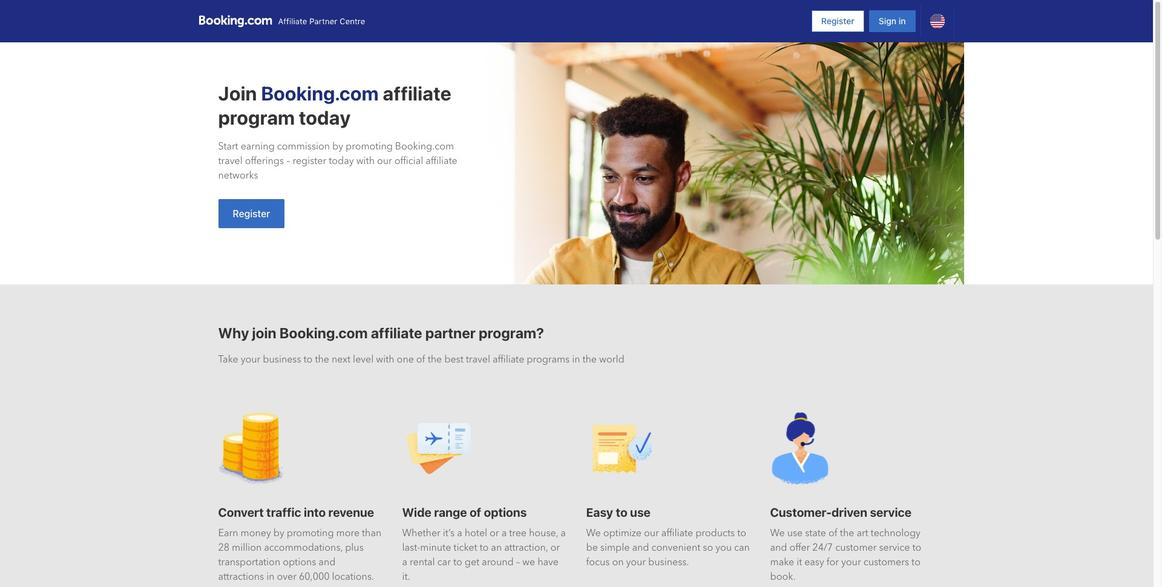 Task type: describe. For each thing, give the bounding box(es) containing it.
earning
[[241, 140, 275, 153]]

state
[[806, 527, 827, 540]]

into
[[304, 505, 326, 519]]

driven
[[832, 505, 868, 519]]

attractions
[[218, 570, 264, 583]]

attraction,
[[505, 541, 548, 554]]

world
[[600, 353, 625, 366]]

transportation
[[218, 556, 281, 569]]

one
[[397, 353, 414, 366]]

we use state of the art technology and offer 24/7 customer service to make it easy for your customers to book.
[[771, 527, 922, 583]]

register inside register button
[[233, 208, 270, 219]]

sign
[[879, 16, 897, 26]]

customer
[[836, 541, 877, 554]]

it
[[797, 556, 803, 569]]

0 horizontal spatial of
[[417, 353, 426, 366]]

1 vertical spatial in
[[572, 353, 580, 366]]

it's
[[443, 527, 455, 540]]

money
[[241, 527, 271, 540]]

0 horizontal spatial your
[[241, 353, 261, 366]]

1 horizontal spatial register link
[[812, 10, 865, 32]]

optimize
[[604, 527, 642, 540]]

0 horizontal spatial use
[[630, 505, 651, 519]]

affiliate inside start earning commission by promoting booking.com travel offerings – register today with our official affiliate networks
[[426, 154, 458, 168]]

be
[[586, 541, 598, 554]]

products
[[696, 527, 735, 540]]

for
[[827, 556, 839, 569]]

convenient
[[652, 541, 701, 554]]

join
[[252, 325, 277, 342]]

1 horizontal spatial or
[[551, 541, 560, 554]]

simple
[[601, 541, 630, 554]]

today inside start earning commission by promoting booking.com travel offerings – register today with our official affiliate networks
[[329, 154, 354, 168]]

offerings
[[245, 154, 284, 168]]

convert traffic into revenue
[[218, 505, 374, 519]]

of inside we use state of the art technology and offer 24/7 customer service to make it easy for your customers to book.
[[829, 527, 838, 540]]

0 vertical spatial booking.com
[[261, 82, 379, 105]]

and inside earn money by promoting more than 28 million accommodations, plus transportation options and attractions in over 60,000 locations.
[[319, 556, 336, 569]]

best
[[445, 353, 464, 366]]

earn
[[218, 527, 238, 540]]

we for customer-driven service
[[771, 527, 785, 540]]

2 horizontal spatial in
[[899, 16, 906, 26]]

your inside we use state of the art technology and offer 24/7 customer service to make it easy for your customers to book.
[[842, 556, 862, 569]]

start earning commission by promoting booking.com travel offerings – register today with our official affiliate networks
[[218, 140, 458, 182]]

car
[[438, 556, 451, 569]]

customer-
[[771, 505, 832, 519]]

it.
[[402, 570, 410, 583]]

why join booking.com affiliate partner program?
[[218, 325, 544, 342]]

offer
[[790, 541, 810, 554]]

earn money by promoting more than 28 million accommodations, plus transportation options and attractions in over 60,000 locations.
[[218, 527, 382, 583]]

travel inside start earning commission by promoting booking.com travel offerings – register today with our official affiliate networks
[[218, 154, 243, 168]]

to down technology
[[913, 541, 922, 554]]

affiliate program today
[[218, 82, 452, 129]]

we for easy to use
[[586, 527, 601, 540]]

than
[[362, 527, 382, 540]]

on
[[612, 556, 624, 569]]

60,000
[[299, 570, 330, 583]]

booking.com inside start earning commission by promoting booking.com travel offerings – register today with our official affiliate networks
[[395, 140, 454, 153]]

our inside we optimize our affiliate products to be simple and convenient so you can focus on your business.
[[644, 527, 659, 540]]

1 horizontal spatial options
[[484, 505, 527, 519]]

affiliate inside we optimize our affiliate products to be simple and convenient so you can focus on your business.
[[662, 527, 693, 540]]

with inside start earning commission by promoting booking.com travel offerings – register today with our official affiliate networks
[[356, 154, 375, 168]]

by inside earn money by promoting more than 28 million accommodations, plus transportation options and attractions in over 60,000 locations.
[[274, 527, 284, 540]]

easy
[[805, 556, 825, 569]]

wide range of options
[[402, 505, 527, 519]]

program?
[[479, 325, 544, 342]]

hotel
[[465, 527, 488, 540]]

sign in link
[[869, 10, 916, 32]]

get
[[465, 556, 480, 569]]

in inside earn money by promoting more than 28 million accommodations, plus transportation options and attractions in over 60,000 locations.
[[267, 570, 275, 583]]

last-
[[402, 541, 420, 554]]

can
[[735, 541, 750, 554]]

customer-driven service
[[771, 505, 912, 519]]

service inside we use state of the art technology and offer 24/7 customer service to make it easy for your customers to book.
[[880, 541, 910, 554]]

around
[[482, 556, 514, 569]]

take your business to the next level with one of the best travel affiliate programs in the world
[[218, 353, 625, 366]]

ticket
[[454, 541, 477, 554]]

join booking.com
[[218, 82, 379, 105]]

promoting inside start earning commission by promoting booking.com travel offerings – register today with our official affiliate networks
[[346, 140, 393, 153]]

your inside we optimize our affiliate products to be simple and convenient so you can focus on your business.
[[626, 556, 646, 569]]

locations.
[[332, 570, 374, 583]]

customers
[[864, 556, 910, 569]]



Task type: vqa. For each thing, say whether or not it's contained in the screenshot.
take your longest vacation yet image
no



Task type: locate. For each thing, give the bounding box(es) containing it.
0 horizontal spatial register
[[233, 208, 270, 219]]

the
[[315, 353, 329, 366], [428, 353, 442, 366], [583, 353, 597, 366], [840, 527, 855, 540]]

options up tree
[[484, 505, 527, 519]]

whether it's a hotel or a tree house, a last-minute ticket to an attraction, or a rental car to get around – we have it.
[[402, 527, 566, 583]]

a right it's
[[457, 527, 462, 540]]

0 horizontal spatial –
[[286, 154, 290, 168]]

the inside we use state of the art technology and offer 24/7 customer service to make it easy for your customers to book.
[[840, 527, 855, 540]]

1 we from the left
[[586, 527, 601, 540]]

1 vertical spatial options
[[283, 556, 316, 569]]

whether
[[402, 527, 441, 540]]

traffic
[[266, 505, 301, 519]]

the left art
[[840, 527, 855, 540]]

register
[[822, 16, 855, 26], [233, 208, 270, 219]]

0 vertical spatial by
[[332, 140, 343, 153]]

more
[[336, 527, 360, 540]]

book.
[[771, 570, 796, 583]]

networks
[[218, 169, 258, 182]]

register link down networks
[[218, 199, 285, 228]]

1 vertical spatial booking.com
[[395, 140, 454, 153]]

rental
[[410, 556, 435, 569]]

program
[[218, 106, 295, 129]]

your
[[241, 353, 261, 366], [626, 556, 646, 569], [842, 556, 862, 569]]

0 vertical spatial promoting
[[346, 140, 393, 153]]

use inside we use state of the art technology and offer 24/7 customer service to make it easy for your customers to book.
[[788, 527, 803, 540]]

the left best on the left
[[428, 353, 442, 366]]

booking.com up official
[[395, 140, 454, 153]]

0 horizontal spatial our
[[377, 154, 392, 168]]

2 we from the left
[[771, 527, 785, 540]]

0 horizontal spatial options
[[283, 556, 316, 569]]

1 horizontal spatial and
[[632, 541, 649, 554]]

a
[[457, 527, 462, 540], [502, 527, 507, 540], [561, 527, 566, 540], [402, 556, 408, 569]]

0 vertical spatial our
[[377, 154, 392, 168]]

1 horizontal spatial of
[[470, 505, 481, 519]]

register link
[[812, 10, 865, 32], [218, 199, 285, 228]]

make
[[771, 556, 795, 569]]

to right business
[[304, 353, 313, 366]]

booking.com up commission
[[261, 82, 379, 105]]

options down accommodations,
[[283, 556, 316, 569]]

wide
[[402, 505, 432, 519]]

our
[[377, 154, 392, 168], [644, 527, 659, 540]]

1 horizontal spatial we
[[771, 527, 785, 540]]

to right the 'car'
[[454, 556, 463, 569]]

– inside whether it's a hotel or a tree house, a last-minute ticket to an attraction, or a rental car to get around – we have it.
[[516, 556, 520, 569]]

your right take
[[241, 353, 261, 366]]

by
[[332, 140, 343, 153], [274, 527, 284, 540]]

the left world
[[583, 353, 597, 366]]

by inside start earning commission by promoting booking.com travel offerings – register today with our official affiliate networks
[[332, 140, 343, 153]]

register link left sign
[[812, 10, 865, 32]]

travel
[[218, 154, 243, 168], [466, 353, 491, 366]]

a left tree
[[502, 527, 507, 540]]

1 horizontal spatial use
[[788, 527, 803, 540]]

1 vertical spatial register link
[[218, 199, 285, 228]]

or up have
[[551, 541, 560, 554]]

we inside we use state of the art technology and offer 24/7 customer service to make it easy for your customers to book.
[[771, 527, 785, 540]]

1 horizontal spatial promoting
[[346, 140, 393, 153]]

1 horizontal spatial –
[[516, 556, 520, 569]]

0 vertical spatial or
[[490, 527, 499, 540]]

easy
[[586, 505, 613, 519]]

service down technology
[[880, 541, 910, 554]]

0 vertical spatial with
[[356, 154, 375, 168]]

– inside start earning commission by promoting booking.com travel offerings – register today with our official affiliate networks
[[286, 154, 290, 168]]

revenue
[[329, 505, 374, 519]]

a right house,
[[561, 527, 566, 540]]

our left official
[[377, 154, 392, 168]]

0 horizontal spatial and
[[319, 556, 336, 569]]

– down commission
[[286, 154, 290, 168]]

today down join booking.com
[[299, 106, 351, 129]]

easy to use
[[586, 505, 651, 519]]

1 vertical spatial –
[[516, 556, 520, 569]]

we
[[586, 527, 601, 540], [771, 527, 785, 540]]

have
[[538, 556, 559, 569]]

promoting up accommodations,
[[287, 527, 334, 540]]

1 vertical spatial or
[[551, 541, 560, 554]]

0 horizontal spatial we
[[586, 527, 601, 540]]

2 horizontal spatial your
[[842, 556, 862, 569]]

promoting down affiliate program today
[[346, 140, 393, 153]]

in left over
[[267, 570, 275, 583]]

today
[[299, 106, 351, 129], [329, 154, 354, 168]]

1 horizontal spatial your
[[626, 556, 646, 569]]

service up technology
[[870, 505, 912, 519]]

1 horizontal spatial travel
[[466, 353, 491, 366]]

of
[[417, 353, 426, 366], [470, 505, 481, 519], [829, 527, 838, 540]]

with
[[356, 154, 375, 168], [376, 353, 395, 366]]

2 vertical spatial of
[[829, 527, 838, 540]]

1 vertical spatial travel
[[466, 353, 491, 366]]

1 vertical spatial of
[[470, 505, 481, 519]]

travel down start
[[218, 154, 243, 168]]

0 vertical spatial use
[[630, 505, 651, 519]]

to right customers
[[912, 556, 921, 569]]

0 vertical spatial service
[[870, 505, 912, 519]]

2 vertical spatial booking.com
[[280, 325, 368, 342]]

to inside we optimize our affiliate products to be simple and convenient so you can focus on your business.
[[738, 527, 747, 540]]

million
[[232, 541, 262, 554]]

0 vertical spatial –
[[286, 154, 290, 168]]

sign in
[[879, 16, 906, 26]]

28
[[218, 541, 230, 554]]

business
[[263, 353, 301, 366]]

1 vertical spatial by
[[274, 527, 284, 540]]

and down 'optimize' on the right
[[632, 541, 649, 554]]

we inside we optimize our affiliate products to be simple and convenient so you can focus on your business.
[[586, 527, 601, 540]]

in right sign
[[899, 16, 906, 26]]

start
[[218, 140, 238, 153]]

1 horizontal spatial by
[[332, 140, 343, 153]]

0 horizontal spatial travel
[[218, 154, 243, 168]]

today right register
[[329, 154, 354, 168]]

1 vertical spatial our
[[644, 527, 659, 540]]

to
[[304, 353, 313, 366], [616, 505, 628, 519], [738, 527, 747, 540], [480, 541, 489, 554], [913, 541, 922, 554], [454, 556, 463, 569], [912, 556, 921, 569]]

join
[[218, 82, 257, 105]]

options
[[484, 505, 527, 519], [283, 556, 316, 569]]

booking.com up next
[[280, 325, 368, 342]]

0 vertical spatial register
[[822, 16, 855, 26]]

24/7
[[813, 541, 833, 554]]

of up hotel
[[470, 505, 481, 519]]

booking.com affiliate partner centre image
[[199, 15, 366, 27]]

technology
[[871, 527, 921, 540]]

over
[[277, 570, 297, 583]]

the left next
[[315, 353, 329, 366]]

level
[[353, 353, 374, 366]]

an
[[491, 541, 502, 554]]

your right on
[[626, 556, 646, 569]]

0 horizontal spatial by
[[274, 527, 284, 540]]

convert
[[218, 505, 264, 519]]

of right state
[[829, 527, 838, 540]]

1 vertical spatial today
[[329, 154, 354, 168]]

programs
[[527, 353, 570, 366]]

register
[[293, 154, 327, 168]]

we up the make
[[771, 527, 785, 540]]

in
[[899, 16, 906, 26], [572, 353, 580, 366], [267, 570, 275, 583]]

use up 'optimize' on the right
[[630, 505, 651, 519]]

why
[[218, 325, 249, 342]]

use up offer
[[788, 527, 803, 540]]

tree
[[509, 527, 527, 540]]

0 vertical spatial in
[[899, 16, 906, 26]]

we optimize our affiliate products to be simple and convenient so you can focus on your business.
[[586, 527, 750, 569]]

promoting inside earn money by promoting more than 28 million accommodations, plus transportation options and attractions in over 60,000 locations.
[[287, 527, 334, 540]]

house,
[[529, 527, 559, 540]]

0 vertical spatial today
[[299, 106, 351, 129]]

2 horizontal spatial and
[[771, 541, 788, 554]]

plus
[[345, 541, 364, 554]]

a up it.
[[402, 556, 408, 569]]

1 horizontal spatial our
[[644, 527, 659, 540]]

and inside we optimize our affiliate products to be simple and convenient so you can focus on your business.
[[632, 541, 649, 554]]

next
[[332, 353, 351, 366]]

travel right best on the left
[[466, 353, 491, 366]]

1 horizontal spatial in
[[572, 353, 580, 366]]

0 horizontal spatial in
[[267, 570, 275, 583]]

1 horizontal spatial with
[[376, 353, 395, 366]]

to left an
[[480, 541, 489, 554]]

art
[[857, 527, 869, 540]]

0 vertical spatial register link
[[812, 10, 865, 32]]

1 vertical spatial service
[[880, 541, 910, 554]]

2 horizontal spatial of
[[829, 527, 838, 540]]

service
[[870, 505, 912, 519], [880, 541, 910, 554]]

0 horizontal spatial register link
[[218, 199, 285, 228]]

promoting
[[346, 140, 393, 153], [287, 527, 334, 540]]

0 horizontal spatial promoting
[[287, 527, 334, 540]]

0 horizontal spatial with
[[356, 154, 375, 168]]

0 horizontal spatial or
[[490, 527, 499, 540]]

–
[[286, 154, 290, 168], [516, 556, 520, 569]]

register down networks
[[233, 208, 270, 219]]

minute
[[420, 541, 451, 554]]

2 vertical spatial in
[[267, 570, 275, 583]]

in right programs
[[572, 353, 580, 366]]

today inside affiliate program today
[[299, 106, 351, 129]]

we
[[523, 556, 535, 569]]

take
[[218, 353, 238, 366]]

0 vertical spatial options
[[484, 505, 527, 519]]

business.
[[649, 556, 689, 569]]

focus
[[586, 556, 610, 569]]

by down traffic
[[274, 527, 284, 540]]

or
[[490, 527, 499, 540], [551, 541, 560, 554]]

0 vertical spatial travel
[[218, 154, 243, 168]]

with left one
[[376, 353, 395, 366]]

register button
[[218, 199, 285, 228]]

1 vertical spatial promoting
[[287, 527, 334, 540]]

with left official
[[356, 154, 375, 168]]

commission
[[277, 140, 330, 153]]

of right one
[[417, 353, 426, 366]]

options inside earn money by promoting more than 28 million accommodations, plus transportation options and attractions in over 60,000 locations.
[[283, 556, 316, 569]]

1 vertical spatial register
[[233, 208, 270, 219]]

our inside start earning commission by promoting booking.com travel offerings – register today with our official affiliate networks
[[377, 154, 392, 168]]

and up the make
[[771, 541, 788, 554]]

1 vertical spatial with
[[376, 353, 395, 366]]

1 horizontal spatial register
[[822, 16, 855, 26]]

you
[[716, 541, 732, 554]]

booking.com
[[261, 82, 379, 105], [395, 140, 454, 153], [280, 325, 368, 342]]

our up convenient at the bottom of the page
[[644, 527, 659, 540]]

0 vertical spatial of
[[417, 353, 426, 366]]

official
[[395, 154, 423, 168]]

range
[[434, 505, 467, 519]]

accommodations,
[[264, 541, 343, 554]]

– left we
[[516, 556, 520, 569]]

affiliate inside affiliate program today
[[383, 82, 452, 105]]

and inside we use state of the art technology and offer 24/7 customer service to make it easy for your customers to book.
[[771, 541, 788, 554]]

register left sign
[[822, 16, 855, 26]]

your down customer at the bottom
[[842, 556, 862, 569]]

we up be
[[586, 527, 601, 540]]

and up 60,000
[[319, 556, 336, 569]]

to up can
[[738, 527, 747, 540]]

by right commission
[[332, 140, 343, 153]]

1 vertical spatial use
[[788, 527, 803, 540]]

to up 'optimize' on the right
[[616, 505, 628, 519]]

or up an
[[490, 527, 499, 540]]

so
[[703, 541, 713, 554]]

partner
[[426, 325, 476, 342]]



